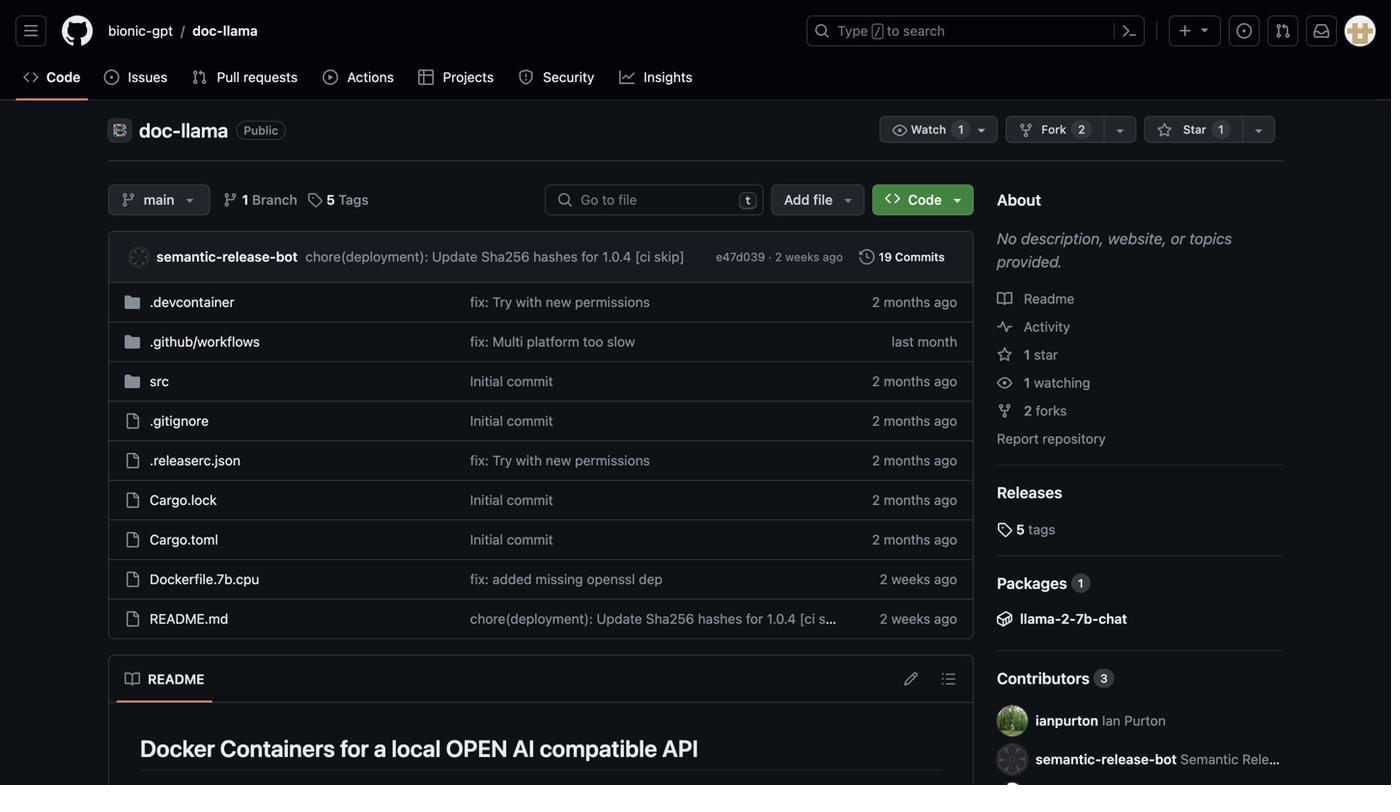 Task type: vqa. For each thing, say whether or not it's contained in the screenshot.
second Initial commit link from the top
yes



Task type: locate. For each thing, give the bounding box(es) containing it.
months for cargo.toml
[[884, 532, 930, 548]]

2 vertical spatial for
[[340, 735, 369, 762]]

2 months ago for src
[[872, 373, 957, 389]]

dockerfile.7b.cpu link
[[150, 571, 259, 587]]

star
[[1183, 123, 1206, 136]]

2 2 months ago from the top
[[872, 373, 957, 389]]

semantic- for semantic-release-bot
[[157, 249, 222, 265]]

1 horizontal spatial code image
[[885, 191, 900, 206]]

1 vertical spatial 2 weeks ago
[[880, 611, 957, 627]]

initial commit for .gitignore
[[470, 413, 553, 429]]

1 vertical spatial code
[[908, 192, 942, 208]]

ago for .gitignore
[[934, 413, 957, 429]]

2 commit from the top
[[507, 413, 553, 429]]

2 horizontal spatial for
[[746, 611, 763, 627]]

1 horizontal spatial for
[[581, 249, 599, 265]]

0 vertical spatial bot
[[276, 249, 298, 265]]

1 fix: try with new permissions from the top
[[470, 294, 650, 310]]

pull requests link
[[184, 63, 307, 92]]

0 horizontal spatial sha256
[[481, 249, 530, 265]]

/ inside type / to search
[[874, 25, 881, 39]]

hashes for readme.md
[[698, 611, 742, 627]]

code button
[[872, 185, 974, 215]]

3 months from the top
[[884, 413, 930, 429]]

bot down the branch
[[276, 249, 298, 265]]

sha256 for readme.md
[[646, 611, 694, 627]]

3 commit from the top
[[507, 492, 553, 508]]

book image
[[125, 672, 140, 687]]

tag image
[[307, 192, 322, 208], [997, 522, 1012, 538]]

1 horizontal spatial [ci
[[800, 611, 815, 627]]

ianpurton
[[1036, 713, 1098, 729]]

commit
[[507, 373, 553, 389], [507, 413, 553, 429], [507, 492, 553, 508], [507, 532, 553, 548]]

ago for .devcontainer
[[934, 294, 957, 310]]

2 for src
[[872, 373, 880, 389]]

1 vertical spatial update
[[597, 611, 642, 627]]

skip]
[[654, 249, 685, 265], [819, 611, 849, 627]]

4 initial commit from the top
[[470, 532, 553, 548]]

triangle down image inside code popup button
[[950, 192, 965, 208]]

fix: try with new permissions for .releaserc.json
[[470, 453, 650, 469]]

1 directory image from the top
[[125, 295, 140, 310]]

chore(deployment): update sha256 hashes for 1.0.4 [ci skip] down 'dep'
[[470, 611, 849, 627]]

repo forked image down eye image
[[997, 403, 1012, 419]]

months for .devcontainer
[[884, 294, 930, 310]]

2 months from the top
[[884, 373, 930, 389]]

0 vertical spatial with
[[516, 294, 542, 310]]

1 horizontal spatial repo forked image
[[1018, 123, 1034, 138]]

chore(deployment): update sha256 hashes for 1.0.4 [ci skip]
[[305, 249, 685, 265], [470, 611, 849, 627]]

0 horizontal spatial skip]
[[654, 249, 685, 265]]

bot left the 'semantic'
[[1155, 752, 1177, 768]]

command palette image
[[1122, 23, 1137, 39]]

5 for 5 tags
[[1016, 522, 1025, 538]]

1 with from the top
[[516, 294, 542, 310]]

semantic-release-bot semantic release bot
[[1036, 752, 1316, 768]]

1 initial commit link from the top
[[470, 373, 553, 389]]

requests
[[243, 69, 298, 85]]

star image down pulse "icon"
[[997, 347, 1012, 363]]

update
[[432, 249, 478, 265], [597, 611, 642, 627]]

2 fix: try with new permissions link from the top
[[470, 453, 650, 469]]

2 new from the top
[[546, 453, 571, 469]]

doc- right the owner avatar on the top
[[139, 119, 181, 142]]

4 months from the top
[[884, 453, 930, 469]]

2 directory image from the top
[[125, 334, 140, 350]]

0 vertical spatial [ci
[[635, 249, 651, 265]]

triangle down image inside add file popup button
[[841, 192, 856, 208]]

2 fix: try with new permissions from the top
[[470, 453, 650, 469]]

0 vertical spatial code image
[[23, 70, 39, 85]]

0 vertical spatial sha256
[[481, 249, 530, 265]]

release- down purton
[[1101, 752, 1155, 768]]

1 watching
[[1024, 375, 1090, 391]]

4 initial from the top
[[470, 532, 503, 548]]

2 with from the top
[[516, 453, 542, 469]]

2 for .devcontainer
[[872, 294, 880, 310]]

outline image
[[941, 671, 956, 687]]

2 2 weeks ago from the top
[[880, 611, 957, 627]]

/
[[181, 23, 185, 39], [874, 25, 881, 39]]

1 horizontal spatial 5
[[1016, 522, 1025, 538]]

update for semantic-release-bot
[[432, 249, 478, 265]]

0 vertical spatial permissions
[[575, 294, 650, 310]]

for for semantic-release-bot
[[581, 249, 599, 265]]

2 initial from the top
[[470, 413, 503, 429]]

1 horizontal spatial chore(deployment):
[[470, 611, 593, 627]]

topics
[[1189, 229, 1232, 248]]

0 vertical spatial chore(deployment): update sha256 hashes for 1.0.4 [ci skip]
[[305, 249, 685, 265]]

watch
[[908, 123, 949, 136]]

list
[[100, 15, 795, 46]]

0 vertical spatial tag image
[[307, 192, 322, 208]]

1 permissions from the top
[[575, 294, 650, 310]]

1 horizontal spatial 1.0.4
[[767, 611, 796, 627]]

1 horizontal spatial git pull request image
[[1275, 23, 1291, 39]]

1 vertical spatial chore(deployment): update sha256 hashes for 1.0.4 [ci skip] link
[[470, 611, 849, 627]]

1.0.4
[[602, 249, 631, 265], [767, 611, 796, 627]]

about
[[997, 191, 1041, 209]]

1 horizontal spatial skip]
[[819, 611, 849, 627]]

git branch image
[[223, 192, 238, 208]]

3 2 months ago from the top
[[872, 413, 957, 429]]

initial commit link
[[470, 373, 553, 389], [470, 413, 553, 429], [470, 492, 553, 508], [470, 532, 553, 548]]

doc-
[[192, 23, 223, 39], [139, 119, 181, 142]]

1 vertical spatial sha256
[[646, 611, 694, 627]]

1 vertical spatial new
[[546, 453, 571, 469]]

1 fix: try with new permissions link from the top
[[470, 294, 650, 310]]

0 vertical spatial directory image
[[125, 295, 140, 310]]

security link
[[511, 63, 604, 92]]

code up commits
[[908, 192, 942, 208]]

1 vertical spatial repo forked image
[[997, 403, 1012, 419]]

bionic-gpt link
[[100, 15, 181, 46]]

type / to search
[[838, 23, 945, 39]]

1.0.4 for semantic-release-bot
[[602, 249, 631, 265]]

1 vertical spatial code image
[[885, 191, 900, 206]]

fix: for dockerfile.7b.cpu
[[470, 571, 489, 587]]

0 horizontal spatial git pull request image
[[192, 70, 207, 85]]

0 horizontal spatial /
[[181, 23, 185, 39]]

1 horizontal spatial triangle down image
[[841, 192, 856, 208]]

2 months ago for .gitignore
[[872, 413, 957, 429]]

history image
[[859, 249, 875, 265]]

try for .releaserc.json
[[493, 453, 512, 469]]

6 2 months ago from the top
[[872, 532, 957, 548]]

0 vertical spatial weeks
[[785, 250, 820, 264]]

description,
[[1021, 229, 1104, 248]]

Go to file text field
[[581, 185, 731, 214]]

2 weeks ago for fix: added missing openssl dep
[[880, 571, 957, 587]]

code image inside popup button
[[885, 191, 900, 206]]

1 vertical spatial chore(deployment): update sha256 hashes for 1.0.4 [ci skip]
[[470, 611, 849, 627]]

0 horizontal spatial update
[[432, 249, 478, 265]]

report
[[997, 431, 1039, 447]]

directory image
[[125, 295, 140, 310], [125, 334, 140, 350]]

play image
[[323, 70, 338, 85]]

fix: multi platform too slow
[[470, 334, 635, 350]]

1 vertical spatial permissions
[[575, 453, 650, 469]]

code left issue opened image
[[46, 69, 81, 85]]

4 fix: from the top
[[470, 571, 489, 587]]

public
[[244, 124, 278, 137]]

@ianpurton image
[[997, 706, 1028, 737]]

0 horizontal spatial chore(deployment):
[[305, 249, 428, 265]]

months for .releaserc.json
[[884, 453, 930, 469]]

2 initial commit from the top
[[470, 413, 553, 429]]

.github/ workflows
[[150, 334, 260, 350]]

1 vertical spatial bot
[[1155, 752, 1177, 768]]

t
[[745, 195, 751, 207]]

1 horizontal spatial doc-
[[192, 23, 223, 39]]

2
[[1078, 123, 1085, 136], [775, 250, 782, 264], [872, 294, 880, 310], [872, 373, 880, 389], [1024, 403, 1032, 419], [872, 413, 880, 429], [872, 453, 880, 469], [872, 492, 880, 508], [872, 532, 880, 548], [880, 571, 888, 587], [880, 611, 888, 627]]

1 horizontal spatial code
[[908, 192, 942, 208]]

no description, website, or topics provided.
[[997, 229, 1232, 271]]

6 months from the top
[[884, 532, 930, 548]]

1 right eye image
[[1024, 375, 1030, 391]]

0 vertical spatial 1.0.4
[[602, 249, 631, 265]]

1 2 months ago from the top
[[872, 294, 957, 310]]

edit file image
[[903, 671, 919, 687]]

llama up pull requests link
[[223, 23, 258, 39]]

initial for .gitignore
[[470, 413, 503, 429]]

2 for .gitignore
[[872, 413, 880, 429]]

semantic-release-bot
[[157, 249, 298, 265]]

0 horizontal spatial release-
[[222, 249, 276, 265]]

initial commit link for cargo.toml
[[470, 532, 553, 548]]

1 initial from the top
[[470, 373, 503, 389]]

/ right gpt
[[181, 23, 185, 39]]

0 vertical spatial repo forked image
[[1018, 123, 1034, 138]]

1 vertical spatial hashes
[[698, 611, 742, 627]]

llama left the public on the left top of page
[[181, 119, 228, 142]]

0 vertical spatial try
[[493, 294, 512, 310]]

0 vertical spatial git pull request image
[[1275, 23, 1291, 39]]

2 months ago for .devcontainer
[[872, 294, 957, 310]]

2 triangle down image from the left
[[841, 192, 856, 208]]

1 fix: from the top
[[470, 294, 489, 310]]

initial commit for cargo.lock
[[470, 492, 553, 508]]

chore(deployment): update sha256 hashes for 1.0.4 [ci skip] link for readme.md
[[470, 611, 849, 627]]

1 vertical spatial star image
[[997, 347, 1012, 363]]

ago for src
[[934, 373, 957, 389]]

1 horizontal spatial update
[[597, 611, 642, 627]]

chore(deployment): update sha256 hashes for 1.0.4 [ci skip] up multi
[[305, 249, 685, 265]]

repo forked image for fork
[[1018, 123, 1034, 138]]

commit for cargo.lock
[[507, 492, 553, 508]]

with for .releaserc.json
[[516, 453, 542, 469]]

1 vertical spatial weeks
[[891, 571, 930, 587]]

2 weeks ago for chore(deployment): update sha256 hashes for 1.0.4 [ci skip]
[[880, 611, 957, 627]]

triangle down image
[[182, 192, 198, 208], [841, 192, 856, 208], [950, 192, 965, 208]]

for
[[581, 249, 599, 265], [746, 611, 763, 627], [340, 735, 369, 762]]

4 initial commit link from the top
[[470, 532, 553, 548]]

or
[[1171, 229, 1185, 248]]

star image for 1
[[997, 347, 1012, 363]]

directory image down semantic release bot icon
[[125, 295, 140, 310]]

1 vertical spatial for
[[746, 611, 763, 627]]

repo forked image for 2
[[997, 403, 1012, 419]]

update for readme.md
[[597, 611, 642, 627]]

2 months ago for cargo.toml
[[872, 532, 957, 548]]

triangle down image right file
[[841, 192, 856, 208]]

git pull request image for issue opened icon at the right
[[1275, 23, 1291, 39]]

.devcontainer link
[[150, 294, 235, 310]]

0 vertical spatial hashes
[[533, 249, 578, 265]]

hashes for semantic-release-bot
[[533, 249, 578, 265]]

git branch image
[[121, 192, 136, 208]]

0 horizontal spatial hashes
[[533, 249, 578, 265]]

chore(deployment): update sha256 hashes for 1.0.4 [ci skip] link up multi
[[305, 249, 685, 265]]

.releaserc.json link
[[150, 453, 241, 469]]

chore(deployment): update sha256 hashes for 1.0.4 [ci skip] link down 'dep'
[[470, 611, 849, 627]]

triangle down image for main
[[182, 192, 198, 208]]

sha256 down 'dep'
[[646, 611, 694, 627]]

openssl
[[587, 571, 635, 587]]

chore(deployment): update sha256 hashes for 1.0.4 [ci skip] link for semantic-release-bot
[[305, 249, 685, 265]]

1 vertical spatial skip]
[[819, 611, 849, 627]]

0 vertical spatial llama
[[223, 23, 258, 39]]

with for .devcontainer
[[516, 294, 542, 310]]

5 2 months ago from the top
[[872, 492, 957, 508]]

1 up "llama-2-7b-chat" link
[[1078, 577, 1084, 590]]

platform
[[527, 334, 579, 350]]

1 vertical spatial try
[[493, 453, 512, 469]]

code image left issue opened image
[[23, 70, 39, 85]]

2 initial commit link from the top
[[470, 413, 553, 429]]

1 vertical spatial fix: try with new permissions
[[470, 453, 650, 469]]

1 vertical spatial release-
[[1101, 752, 1155, 768]]

chore(deployment): update sha256 hashes for 1.0.4 [ci skip] link
[[305, 249, 685, 265], [470, 611, 849, 627]]

2 fix: from the top
[[470, 334, 489, 350]]

fix: added missing openssl dep link
[[470, 571, 663, 587]]

workflows
[[197, 334, 260, 350]]

sha256
[[481, 249, 530, 265], [646, 611, 694, 627]]

1.0.4 for readme.md
[[767, 611, 796, 627]]

repo forked image
[[1018, 123, 1034, 138], [997, 403, 1012, 419]]

docker
[[140, 735, 215, 762]]

0 vertical spatial 5
[[326, 192, 335, 208]]

0 horizontal spatial doc-
[[139, 119, 181, 142]]

semantic
[[1181, 752, 1239, 768]]

0 vertical spatial fix: try with new permissions link
[[470, 294, 650, 310]]

0 vertical spatial skip]
[[654, 249, 685, 265]]

1 horizontal spatial bot
[[1155, 752, 1177, 768]]

0 horizontal spatial code image
[[23, 70, 39, 85]]

bionic-
[[108, 23, 152, 39]]

tag image left the 5 tags
[[307, 192, 322, 208]]

initial
[[470, 373, 503, 389], [470, 413, 503, 429], [470, 492, 503, 508], [470, 532, 503, 548]]

3 initial commit link from the top
[[470, 492, 553, 508]]

2 try from the top
[[493, 453, 512, 469]]

0 vertical spatial for
[[581, 249, 599, 265]]

5 months from the top
[[884, 492, 930, 508]]

plus image
[[1178, 23, 1193, 39]]

2 horizontal spatial triangle down image
[[950, 192, 965, 208]]

1 vertical spatial semantic-
[[1036, 752, 1101, 768]]

search image
[[557, 192, 573, 208]]

directory image up directory image
[[125, 334, 140, 350]]

1
[[958, 123, 964, 136], [1218, 123, 1224, 136], [242, 192, 249, 208], [1024, 347, 1030, 363], [1024, 375, 1030, 391], [1078, 577, 1084, 590]]

0 horizontal spatial star image
[[997, 347, 1012, 363]]

star image left star
[[1157, 123, 1172, 138]]

cargo.lock
[[150, 492, 217, 508]]

commits
[[895, 250, 945, 264]]

doc-llama link
[[185, 15, 265, 46], [139, 119, 228, 142]]

3 fix: from the top
[[470, 453, 489, 469]]

4 2 months ago from the top
[[872, 453, 957, 469]]

git pull request image left pull
[[192, 70, 207, 85]]

add file button
[[772, 185, 865, 215]]

1 vertical spatial directory image
[[125, 334, 140, 350]]

/ left the to
[[874, 25, 881, 39]]

2 vertical spatial weeks
[[891, 611, 930, 627]]

initial commit link for src
[[470, 373, 553, 389]]

1 vertical spatial 5
[[1016, 522, 1025, 538]]

0 vertical spatial chore(deployment): update sha256 hashes for 1.0.4 [ci skip] link
[[305, 249, 685, 265]]

0 vertical spatial star image
[[1157, 123, 1172, 138]]

0 horizontal spatial 1.0.4
[[602, 249, 631, 265]]

1 2 weeks ago from the top
[[880, 571, 957, 587]]

fix: try with new permissions link for .releaserc.json
[[470, 453, 650, 469]]

chore(deployment): down added
[[470, 611, 593, 627]]

e47d039 · 2 weeks ago
[[716, 250, 843, 264]]

releases
[[997, 484, 1062, 502]]

0 vertical spatial doc-
[[192, 23, 223, 39]]

1 vertical spatial chore(deployment):
[[470, 611, 593, 627]]

1 vertical spatial fix: try with new permissions link
[[470, 453, 650, 469]]

0 horizontal spatial code
[[46, 69, 81, 85]]

issue opened image
[[1237, 23, 1252, 39]]

0 vertical spatial semantic-
[[157, 249, 222, 265]]

1 user starred this repository element
[[1211, 120, 1231, 139]]

chore(deployment): down tags
[[305, 249, 428, 265]]

pulse image
[[997, 319, 1012, 335]]

1 horizontal spatial /
[[874, 25, 881, 39]]

permissions for .releaserc.json
[[575, 453, 650, 469]]

1 horizontal spatial semantic-
[[1036, 752, 1101, 768]]

1 vertical spatial git pull request image
[[192, 70, 207, 85]]

doc- right gpt
[[192, 23, 223, 39]]

4 commit from the top
[[507, 532, 553, 548]]

month
[[918, 334, 957, 350]]

1 right star
[[1218, 123, 1224, 136]]

git pull request image right issue opened icon at the right
[[1275, 23, 1291, 39]]

1 commit from the top
[[507, 373, 553, 389]]

cargo.lock link
[[150, 492, 217, 508]]

actions
[[347, 69, 394, 85]]

git pull request image inside pull requests link
[[192, 70, 207, 85]]

3 initial commit from the top
[[470, 492, 553, 508]]

0 horizontal spatial 5
[[326, 192, 335, 208]]

1 try from the top
[[493, 294, 512, 310]]

code image up 19
[[885, 191, 900, 206]]

sha256 up multi
[[481, 249, 530, 265]]

container image
[[997, 612, 1012, 627]]

months
[[884, 294, 930, 310], [884, 373, 930, 389], [884, 413, 930, 429], [884, 453, 930, 469], [884, 492, 930, 508], [884, 532, 930, 548]]

3 initial from the top
[[470, 492, 503, 508]]

1 vertical spatial with
[[516, 453, 542, 469]]

5 tags
[[1016, 522, 1056, 538]]

3 triangle down image from the left
[[950, 192, 965, 208]]

0 horizontal spatial bot
[[276, 249, 298, 265]]

doc- inside bionic-gpt / doc-llama
[[192, 23, 223, 39]]

star image
[[1157, 123, 1172, 138], [997, 347, 1012, 363]]

1 horizontal spatial sha256
[[646, 611, 694, 627]]

ago for dockerfile.7b.cpu
[[934, 571, 957, 587]]

permissions
[[575, 294, 650, 310], [575, 453, 650, 469]]

1 vertical spatial [ci
[[800, 611, 815, 627]]

0 horizontal spatial tag image
[[307, 192, 322, 208]]

graph image
[[619, 70, 635, 85]]

type
[[838, 23, 868, 39]]

commit for cargo.toml
[[507, 532, 553, 548]]

semantic- up .devcontainer
[[157, 249, 222, 265]]

ian
[[1102, 713, 1121, 729]]

git pull request image
[[1275, 23, 1291, 39], [192, 70, 207, 85]]

0 vertical spatial chore(deployment):
[[305, 249, 428, 265]]

0 vertical spatial fix: try with new permissions
[[470, 294, 650, 310]]

0 vertical spatial 2 weeks ago
[[880, 571, 957, 587]]

0 vertical spatial doc-llama link
[[185, 15, 265, 46]]

0 horizontal spatial repo forked image
[[997, 403, 1012, 419]]

skip] for readme.md
[[819, 611, 849, 627]]

doc-llama link right the owner avatar on the top
[[139, 119, 228, 142]]

directory image for fix: multi platform too slow
[[125, 334, 140, 350]]

2 forks
[[1024, 403, 1067, 419]]

triangle down image right main
[[182, 192, 198, 208]]

fix: try with new permissions link for .devcontainer
[[470, 294, 650, 310]]

0 horizontal spatial triangle down image
[[182, 192, 198, 208]]

1 initial commit from the top
[[470, 373, 553, 389]]

ago for cargo.lock
[[934, 492, 957, 508]]

semantic- down ianpurton
[[1036, 752, 1101, 768]]

initial commit for src
[[470, 373, 553, 389]]

owner avatar image
[[108, 119, 131, 142]]

initial commit
[[470, 373, 553, 389], [470, 413, 553, 429], [470, 492, 553, 508], [470, 532, 553, 548]]

code image
[[23, 70, 39, 85], [885, 191, 900, 206]]

llama
[[223, 23, 258, 39], [181, 119, 228, 142]]

1 vertical spatial 1.0.4
[[767, 611, 796, 627]]

1 horizontal spatial hashes
[[698, 611, 742, 627]]

readme
[[148, 671, 204, 687]]

1 months from the top
[[884, 294, 930, 310]]

1 new from the top
[[546, 294, 571, 310]]

commit for src
[[507, 373, 553, 389]]

repo forked image left "fork"
[[1018, 123, 1034, 138]]

19 commits link
[[851, 243, 954, 271]]

homepage image
[[62, 15, 93, 46]]

triangle down image for code
[[950, 192, 965, 208]]

.gitignore link
[[150, 413, 209, 429]]

triangle down image left about
[[950, 192, 965, 208]]

doc-llama link up pull
[[185, 15, 265, 46]]

2 permissions from the top
[[575, 453, 650, 469]]

release- down git branch icon
[[222, 249, 276, 265]]

0 vertical spatial new
[[546, 294, 571, 310]]

bot for semantic-release-bot
[[276, 249, 298, 265]]

tag image left 5 tags
[[997, 522, 1012, 538]]

fix: added missing openssl dep
[[470, 571, 663, 587]]

1 triangle down image from the left
[[182, 192, 198, 208]]



Task type: describe. For each thing, give the bounding box(es) containing it.
months for cargo.lock
[[884, 492, 930, 508]]

ai
[[513, 735, 535, 762]]

last month
[[892, 334, 957, 350]]

issue opened image
[[104, 70, 119, 85]]

watching
[[1034, 375, 1090, 391]]

repository
[[1043, 431, 1106, 447]]

activity
[[1024, 319, 1070, 335]]

search
[[903, 23, 945, 39]]

readme.md link
[[150, 611, 228, 627]]

2 for cargo.toml
[[872, 532, 880, 548]]

issues
[[128, 69, 167, 85]]

a
[[374, 735, 386, 762]]

llama inside bionic-gpt / doc-llama
[[223, 23, 258, 39]]

shield image
[[518, 70, 534, 85]]

src link
[[150, 373, 169, 389]]

.releaserc.json
[[150, 453, 241, 469]]

git pull request image for issue opened image
[[192, 70, 207, 85]]

main
[[144, 192, 174, 208]]

file
[[813, 192, 833, 208]]

list containing bionic-gpt / doc-llama
[[100, 15, 795, 46]]

.devcontainer
[[150, 294, 235, 310]]

forks
[[1036, 403, 1067, 419]]

website,
[[1108, 229, 1167, 248]]

initial for cargo.lock
[[470, 492, 503, 508]]

fix: try with new permissions for .devcontainer
[[470, 294, 650, 310]]

fix: for .releaserc.json
[[470, 453, 489, 469]]

1 star
[[1024, 347, 1058, 363]]

19
[[879, 250, 892, 264]]

api
[[662, 735, 698, 762]]

chore(deployment): for semantic-release-bot
[[305, 249, 428, 265]]

activity link
[[997, 319, 1070, 335]]

@semantic release bot image
[[997, 744, 1028, 775]]

security
[[543, 69, 594, 85]]

5 for 5 tags
[[326, 192, 335, 208]]

actions link
[[315, 63, 403, 92]]

fix: for .devcontainer
[[470, 294, 489, 310]]

2 months ago for cargo.lock
[[872, 492, 957, 508]]

tags
[[1028, 522, 1056, 538]]

docker containers for a local open ai compatible api
[[140, 735, 698, 762]]

initial commit link for .gitignore
[[470, 413, 553, 429]]

2 for dockerfile.7b.cpu
[[880, 571, 888, 587]]

2 months ago for .releaserc.json
[[872, 453, 957, 469]]

no
[[997, 229, 1017, 248]]

src
[[150, 373, 169, 389]]

notifications image
[[1314, 23, 1329, 39]]

1 vertical spatial llama
[[181, 119, 228, 142]]

eye image
[[892, 123, 908, 138]]

months for src
[[884, 373, 930, 389]]

star
[[1034, 347, 1058, 363]]

add
[[784, 192, 810, 208]]

3
[[1100, 672, 1108, 685]]

2 for .releaserc.json
[[872, 453, 880, 469]]

issues link
[[96, 63, 176, 92]]

eye image
[[997, 375, 1012, 391]]

add this repository to a list image
[[1251, 123, 1267, 138]]

code inside popup button
[[908, 192, 942, 208]]

/ inside bionic-gpt / doc-llama
[[181, 23, 185, 39]]

projects link
[[411, 63, 503, 92]]

bot for semantic-release-bot semantic release bot
[[1155, 752, 1177, 768]]

chore(deployment): update sha256 hashes for 1.0.4 [ci skip] for semantic-release-bot
[[305, 249, 685, 265]]

chat
[[1099, 611, 1127, 627]]

cargo.toml
[[150, 532, 218, 548]]

code link
[[15, 63, 88, 92]]

bot
[[1295, 752, 1316, 768]]

containers
[[220, 735, 335, 762]]

added
[[493, 571, 532, 587]]

5 tags
[[326, 192, 369, 208]]

releases link
[[997, 484, 1062, 502]]

chore(deployment): update sha256 hashes for 1.0.4 [ci skip] for readme.md
[[470, 611, 849, 627]]

2 for cargo.lock
[[872, 492, 880, 508]]

projects
[[443, 69, 494, 85]]

pull
[[217, 69, 240, 85]]

fork 2
[[1041, 123, 1085, 136]]

1 right git branch icon
[[242, 192, 249, 208]]

star 1
[[1180, 123, 1224, 136]]

months for .gitignore
[[884, 413, 930, 429]]

7b-
[[1076, 611, 1099, 627]]

permissions for .devcontainer
[[575, 294, 650, 310]]

sha256 for semantic-release-bot
[[481, 249, 530, 265]]

cargo.toml link
[[150, 532, 218, 548]]

0 vertical spatial code
[[46, 69, 81, 85]]

semantic- for semantic-release-bot semantic release bot
[[1036, 752, 1101, 768]]

triangle down image
[[1197, 22, 1212, 37]]

ago for .releaserc.json
[[934, 453, 957, 469]]

weeks for fix: added missing openssl dep
[[891, 571, 930, 587]]

table image
[[418, 70, 434, 85]]

to
[[887, 23, 899, 39]]

missing
[[536, 571, 583, 587]]

initial for cargo.toml
[[470, 532, 503, 548]]

gpt
[[152, 23, 173, 39]]

bionic-gpt / doc-llama
[[108, 23, 258, 39]]

release
[[1242, 752, 1291, 768]]

release- for semantic-release-bot
[[222, 249, 276, 265]]

insights link
[[611, 63, 702, 92]]

purton
[[1124, 713, 1166, 729]]

star image for star
[[1157, 123, 1172, 138]]

doc-llama
[[139, 119, 228, 142]]

add file
[[784, 192, 833, 208]]

1 left star
[[1024, 347, 1030, 363]]

main button
[[108, 185, 210, 215]]

ago for readme.md
[[934, 611, 957, 627]]

fork
[[1041, 123, 1066, 136]]

19 commits
[[879, 250, 945, 264]]

report repository link
[[997, 431, 1106, 447]]

[ci for semantic-release-bot
[[635, 249, 651, 265]]

fix: multi platform too slow link
[[470, 334, 635, 350]]

1 right watch
[[958, 123, 964, 136]]

.github/
[[150, 334, 197, 350]]

llama-2-7b-chat
[[1020, 611, 1127, 627]]

initial commit link for cargo.lock
[[470, 492, 553, 508]]

1 branch
[[242, 192, 297, 208]]

directory image
[[125, 374, 140, 389]]

semantic release bot image
[[129, 248, 149, 267]]

slow
[[607, 334, 635, 350]]

.gitignore
[[150, 413, 209, 429]]

tags
[[338, 192, 369, 208]]

directory image for fix: try with new permissions
[[125, 295, 140, 310]]

for for readme.md
[[746, 611, 763, 627]]

see your forks of this repository image
[[1112, 123, 1128, 138]]

chore(deployment): for readme.md
[[470, 611, 593, 627]]

book image
[[997, 291, 1012, 307]]

initial for src
[[470, 373, 503, 389]]

llama-
[[1020, 611, 1061, 627]]

2 for readme.md
[[880, 611, 888, 627]]

[ci for readme.md
[[800, 611, 815, 627]]

readme link
[[997, 291, 1075, 307]]

skip] for semantic-release-bot
[[654, 249, 685, 265]]

weeks for chore(deployment): update sha256 hashes for 1.0.4 [ci skip]
[[891, 611, 930, 627]]

contributors
[[997, 670, 1090, 688]]

ago for cargo.toml
[[934, 532, 957, 548]]

branch
[[252, 192, 297, 208]]

1 vertical spatial doc-llama link
[[139, 119, 228, 142]]

readme.md
[[150, 611, 228, 627]]

release- for semantic-release-bot semantic release bot
[[1101, 752, 1155, 768]]

2-
[[1061, 611, 1076, 627]]

try for .devcontainer
[[493, 294, 512, 310]]

local
[[391, 735, 441, 762]]

·
[[768, 250, 772, 264]]

0 horizontal spatial for
[[340, 735, 369, 762]]

1 horizontal spatial tag image
[[997, 522, 1012, 538]]

new for .devcontainer
[[546, 294, 571, 310]]

ianpurton ian purton
[[1036, 713, 1166, 729]]

commit for .gitignore
[[507, 413, 553, 429]]

initial commit for cargo.toml
[[470, 532, 553, 548]]

compatible
[[540, 735, 657, 762]]

new for .releaserc.json
[[546, 453, 571, 469]]

dep
[[639, 571, 663, 587]]



